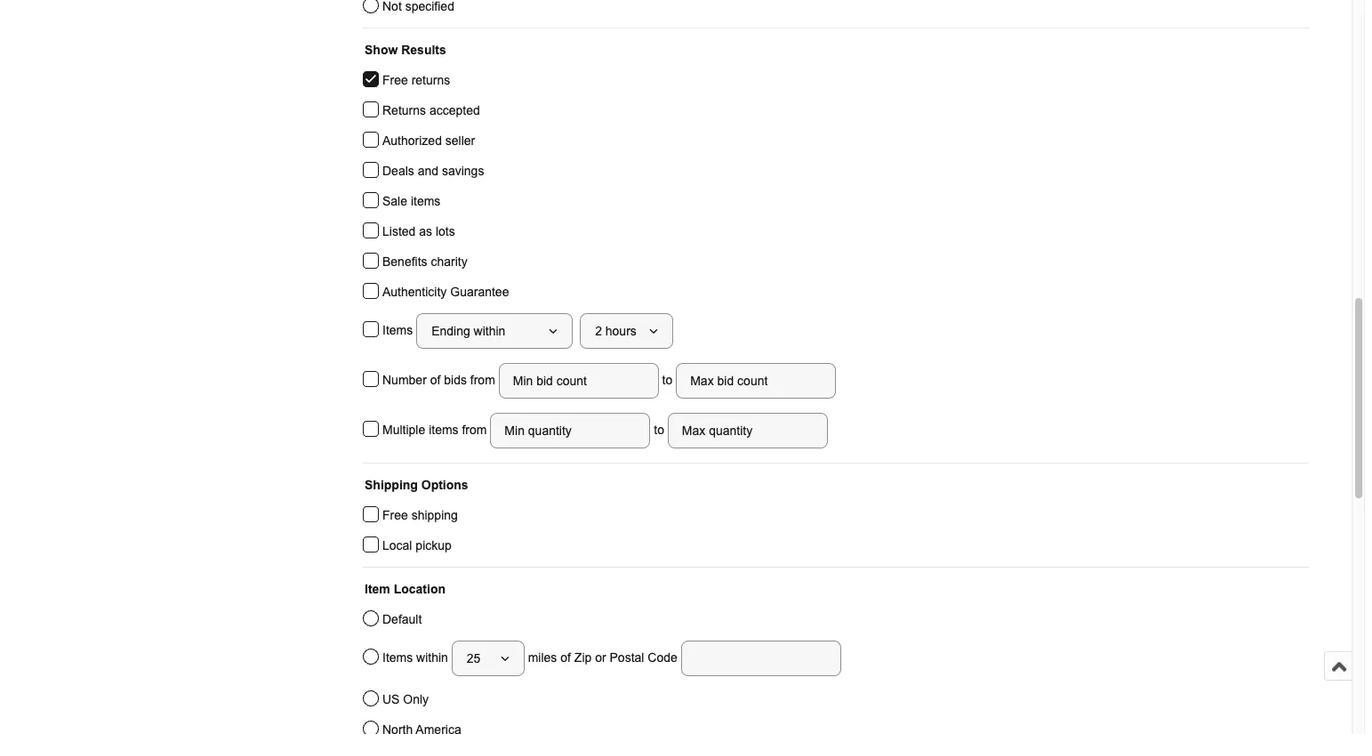 Task type: describe. For each thing, give the bounding box(es) containing it.
Enter minimum quantity text field
[[491, 413, 651, 448]]

multiple items from
[[383, 422, 491, 437]]

us
[[383, 692, 400, 706]]

shipping options
[[365, 478, 469, 492]]

accepted
[[430, 103, 480, 117]]

pickup
[[416, 538, 452, 553]]

0 vertical spatial from
[[471, 372, 495, 387]]

within
[[417, 650, 448, 664]]

authorized
[[383, 133, 442, 148]]

of for miles
[[561, 650, 571, 664]]

savings
[[442, 164, 484, 178]]

as
[[419, 224, 432, 238]]

returns
[[412, 73, 450, 87]]

options
[[422, 478, 469, 492]]

items for multiple
[[429, 422, 459, 437]]

listed
[[383, 224, 416, 238]]

local pickup
[[383, 538, 452, 553]]

Enter minimum number of bids text field
[[499, 363, 659, 399]]

item location
[[365, 582, 446, 596]]

only
[[403, 692, 429, 706]]

free for free shipping
[[383, 508, 408, 522]]

number
[[383, 372, 427, 387]]

deals
[[383, 164, 414, 178]]

postal
[[610, 650, 645, 664]]

free returns
[[383, 73, 450, 87]]

default
[[383, 612, 422, 626]]

us only
[[383, 692, 429, 706]]

authenticity
[[383, 285, 447, 299]]

guarantee
[[450, 285, 509, 299]]

items for items
[[383, 323, 417, 337]]

to for number of bids from
[[659, 372, 676, 387]]

deals and savings
[[383, 164, 484, 178]]

benefits
[[383, 254, 428, 269]]



Task type: locate. For each thing, give the bounding box(es) containing it.
zip
[[575, 650, 592, 664]]

free shipping
[[383, 508, 458, 522]]

or
[[595, 650, 606, 664]]

of left bids on the bottom of page
[[430, 372, 441, 387]]

0 vertical spatial to
[[659, 372, 676, 387]]

items left within
[[383, 650, 413, 664]]

miles of zip or postal code
[[525, 650, 681, 664]]

item
[[365, 582, 390, 596]]

free up the returns
[[383, 73, 408, 87]]

1 vertical spatial items
[[429, 422, 459, 437]]

Enter Maximum Quantity text field
[[668, 413, 828, 448]]

results
[[401, 43, 446, 57]]

1 vertical spatial from
[[462, 422, 487, 437]]

items down 'authenticity'
[[383, 323, 417, 337]]

free for free returns
[[383, 73, 408, 87]]

items up as
[[411, 194, 441, 208]]

to
[[659, 372, 676, 387], [651, 422, 668, 437]]

items
[[383, 323, 417, 337], [383, 650, 413, 664]]

show
[[365, 43, 398, 57]]

charity
[[431, 254, 468, 269]]

Enter maximum number of bids text field
[[676, 363, 837, 399]]

Zip or Postal Code text field
[[681, 641, 841, 676]]

2 items from the top
[[383, 650, 413, 664]]

0 vertical spatial items
[[383, 323, 417, 337]]

code
[[648, 650, 678, 664]]

sale
[[383, 194, 408, 208]]

sale items
[[383, 194, 441, 208]]

0 vertical spatial items
[[411, 194, 441, 208]]

free up local
[[383, 508, 408, 522]]

show results
[[365, 43, 446, 57]]

1 items from the top
[[383, 323, 417, 337]]

benefits charity
[[383, 254, 468, 269]]

items
[[411, 194, 441, 208], [429, 422, 459, 437]]

of
[[430, 372, 441, 387], [561, 650, 571, 664]]

returns accepted
[[383, 103, 480, 117]]

2 free from the top
[[383, 508, 408, 522]]

1 horizontal spatial of
[[561, 650, 571, 664]]

1 free from the top
[[383, 73, 408, 87]]

multiple
[[383, 422, 426, 437]]

authenticity guarantee
[[383, 285, 509, 299]]

to for multiple items from
[[651, 422, 668, 437]]

0 horizontal spatial of
[[430, 372, 441, 387]]

from right bids on the bottom of page
[[471, 372, 495, 387]]

1 vertical spatial of
[[561, 650, 571, 664]]

lots
[[436, 224, 455, 238]]

from
[[471, 372, 495, 387], [462, 422, 487, 437]]

miles
[[528, 650, 557, 664]]

number of bids from
[[383, 372, 499, 387]]

1 vertical spatial items
[[383, 650, 413, 664]]

shipping
[[412, 508, 458, 522]]

shipping
[[365, 478, 418, 492]]

items for sale
[[411, 194, 441, 208]]

from down bids on the bottom of page
[[462, 422, 487, 437]]

and
[[418, 164, 439, 178]]

1 vertical spatial to
[[651, 422, 668, 437]]

items right multiple
[[429, 422, 459, 437]]

1 vertical spatial free
[[383, 508, 408, 522]]

returns
[[383, 103, 426, 117]]

of for number
[[430, 372, 441, 387]]

location
[[394, 582, 446, 596]]

items for items within
[[383, 650, 413, 664]]

free
[[383, 73, 408, 87], [383, 508, 408, 522]]

0 vertical spatial of
[[430, 372, 441, 387]]

bids
[[444, 372, 467, 387]]

authorized seller
[[383, 133, 475, 148]]

items within
[[383, 650, 452, 664]]

listed as lots
[[383, 224, 455, 238]]

seller
[[446, 133, 475, 148]]

local
[[383, 538, 412, 553]]

0 vertical spatial free
[[383, 73, 408, 87]]

of left the "zip" on the left of the page
[[561, 650, 571, 664]]



Task type: vqa. For each thing, say whether or not it's contained in the screenshot.
Other Vehicles & Trailers 'link'
no



